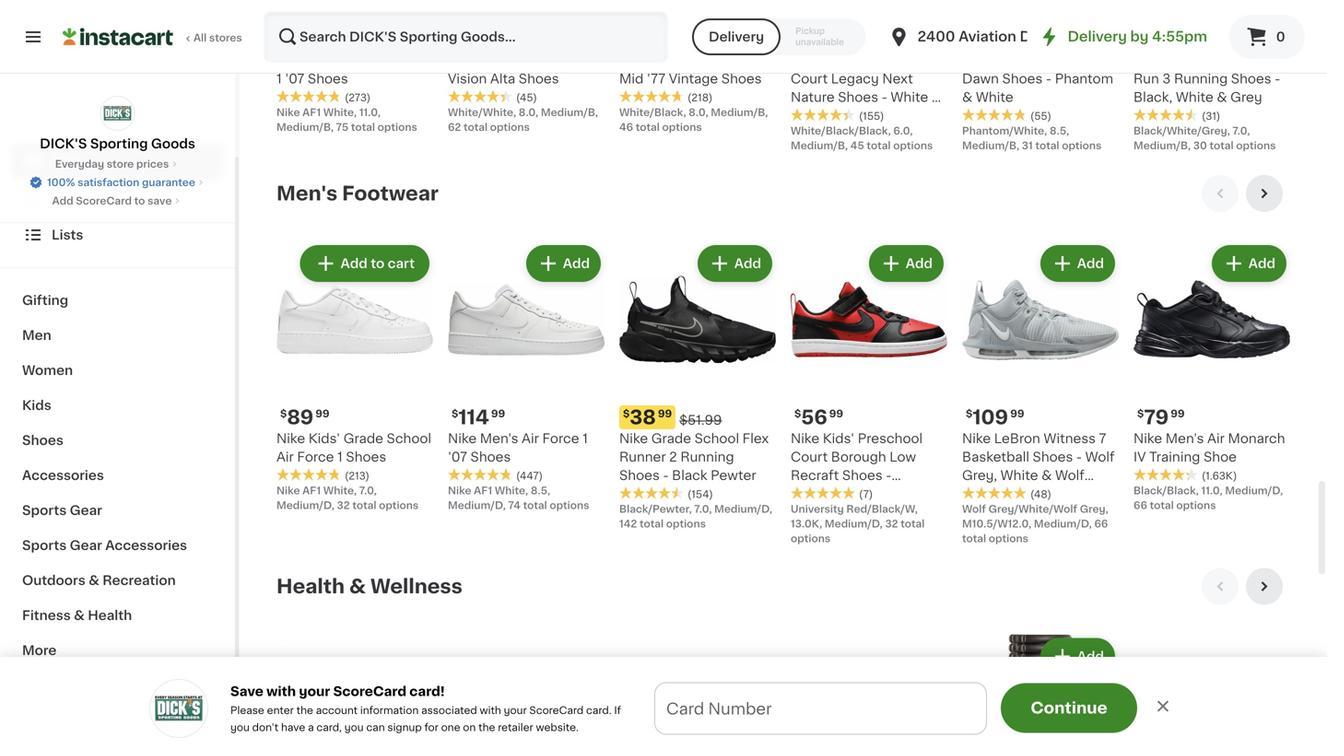 Task type: describe. For each thing, give the bounding box(es) containing it.
accessories inside sports gear accessories link
[[105, 539, 187, 552]]

38
[[630, 408, 656, 427]]

32 inside university red/black/w, 13.0k, medium/d, 32 total options
[[885, 519, 898, 529]]

school inside nike kids' grade school air force 1 shoes
[[387, 432, 431, 445]]

school inside $ 38 99 $51.99 nike grade school flex runner 2 running shoes - black pewter
[[695, 432, 739, 445]]

medium/d, inside black/black, 11.0, medium/d, 66 total options
[[1225, 486, 1283, 496]]

99 for nike women's invincible run 3 running shoes - black, white & grey
[[1179, 30, 1193, 41]]

52
[[801, 29, 827, 49]]

phantom/white, 8.5, medium/b, 31 total options
[[962, 126, 1102, 151]]

1 vertical spatial the
[[479, 723, 495, 733]]

& inside nike lebron witness 7 basketball shoes - wolf grey, white & wolf grey
[[1042, 469, 1052, 482]]

nike for nike women's invincible run 3 running shoes - black, white & grey
[[1134, 54, 1163, 67]]

shoes inside the "nike kids' preschool court borough low recraft shoes - university red, black & white"
[[842, 469, 883, 482]]

shoes inside nike women's blazer mid '77 vintage shoes
[[722, 72, 762, 85]]

stores
[[209, 33, 242, 43]]

shoes inside nike women's size 36.5 court legacy next nature shoes - white & black
[[838, 91, 879, 104]]

$38.99 original price: $51.99 element
[[619, 406, 776, 430]]

shoes inside "nike women's court vision alta shoes"
[[519, 72, 559, 85]]

options inside white/black, 8.0, medium/b, 46 total options
[[662, 122, 702, 132]]

kids link
[[11, 388, 224, 423]]

all
[[194, 33, 207, 43]]

court inside "nike women's court vision alta shoes"
[[543, 54, 580, 67]]

$ for nike men's air force 1 '07 shoes
[[452, 409, 458, 419]]

store
[[107, 159, 134, 169]]

add for product group containing 109
[[1077, 257, 1104, 270]]

blazer
[[714, 54, 754, 67]]

university inside the "nike kids' preschool court borough low recraft shoes - university red, black & white"
[[791, 488, 856, 501]]

medium/d, inside wolf grey/white/wolf grey, m10.5/w12.0, medium/d, 66 total options
[[1034, 519, 1092, 529]]

air for nike men's air force 1 '07 shoes
[[522, 432, 539, 445]]

total inside black/pewter, 7.0, medium/d, 142 total options
[[640, 519, 664, 529]]

84
[[458, 29, 486, 49]]

court inside the "nike kids' preschool court borough low recraft shoes - university red, black & white"
[[791, 451, 828, 464]]

black inside the "nike kids' preschool court borough low recraft shoes - university red, black & white"
[[892, 488, 928, 501]]

7.0, for $51.99
[[694, 504, 712, 514]]

Search field
[[265, 13, 666, 61]]

men
[[22, 329, 51, 342]]

& down the sports gear accessories
[[89, 574, 99, 587]]

product group containing 56
[[791, 242, 948, 546]]

medium/b, for nike women's invincible run 3 running shoes - black, white & grey
[[1134, 141, 1191, 151]]

(48)
[[1031, 489, 1052, 500]]

satisfaction
[[78, 177, 139, 188]]

delivery
[[571, 708, 638, 724]]

total inside white/white, 8.0, medium/b, 62 total options
[[464, 122, 488, 132]]

36.5
[[916, 54, 945, 67]]

$ for nike kids' grade school air force 1 shoes
[[280, 409, 287, 419]]

nike for nike men's air force 1 '07 shoes
[[448, 432, 477, 445]]

99 for nike women's air force 1 '07 shoes
[[320, 30, 334, 41]]

0 vertical spatial with
[[267, 685, 296, 698]]

women's for dawn
[[994, 54, 1054, 67]]

& inside nike women's size 36.5 court legacy next nature shoes - white & black
[[932, 91, 942, 104]]

$ inside $ 52 49
[[795, 30, 801, 41]]

$69.99
[[850, 35, 896, 48]]

fitness & health link
[[11, 598, 224, 633]]

red/black/w,
[[847, 504, 918, 514]]

99 for nike kids' preschool court borough low recraft shoes - university red, black & white
[[829, 409, 844, 419]]

11.0, inside nike af1 white, 11.0, medium/b, 75 total options
[[359, 107, 381, 118]]

nike for nike women's court vision alta shoes
[[448, 54, 477, 67]]

79
[[1144, 408, 1169, 427]]

add for product group containing 79
[[1249, 257, 1276, 270]]

medium/d, inside black/pewter, 7.0, medium/d, 142 total options
[[715, 504, 772, 514]]

lebron
[[994, 432, 1041, 445]]

shoes inside $ 38 99 $51.99 nike grade school flex runner 2 running shoes - black pewter
[[619, 469, 660, 482]]

more for more 'button'
[[996, 711, 1024, 721]]

shop
[[52, 155, 86, 168]]

buy it again
[[52, 192, 130, 205]]

grade inside nike kids' grade school air force 1 shoes
[[344, 432, 383, 445]]

99 left dr
[[1001, 30, 1015, 41]]

179
[[1144, 29, 1178, 49]]

$ 114 99 for men's
[[452, 408, 505, 427]]

nike for nike women's air max dawn shoes - phantom & white
[[962, 54, 991, 67]]

women's for alta
[[480, 54, 540, 67]]

shoes down kids
[[22, 434, 63, 447]]

recreation
[[103, 574, 176, 587]]

(55)
[[1031, 111, 1052, 121]]

signup
[[388, 723, 422, 733]]

$ 109 99
[[966, 408, 1025, 427]]

0 horizontal spatial the
[[296, 706, 313, 716]]

$ 114 99 for women's
[[280, 29, 334, 49]]

nike women's blazer mid '77 vintage shoes
[[619, 54, 762, 85]]

8.5, inside nike af1 white, 8.5, medium/d, 74 total options
[[531, 486, 550, 496]]

buy it again link
[[11, 180, 224, 217]]

0 horizontal spatial to
[[134, 196, 145, 206]]

8.0, for shoes
[[519, 107, 538, 118]]

gear for sports gear
[[70, 504, 102, 517]]

grey, inside nike lebron witness 7 basketball shoes - wolf grey, white & wolf grey
[[962, 469, 997, 482]]

sports gear
[[22, 504, 102, 517]]

runner
[[619, 451, 666, 464]]

card.
[[586, 706, 612, 716]]

- inside nike women's invincible run 3 running shoes - black, white & grey
[[1275, 72, 1281, 85]]

dick's sporting goods
[[40, 137, 195, 150]]

dr
[[1020, 30, 1037, 43]]

nike women's air max dawn shoes - phantom & white
[[962, 54, 1114, 104]]

0 horizontal spatial health
[[88, 609, 132, 622]]

1 you from the left
[[230, 723, 250, 733]]

it
[[81, 192, 90, 205]]

white for nike lebron witness 7 basketball shoes - wolf grey, white & wolf grey
[[1001, 469, 1038, 482]]

options inside wolf grey/white/wolf grey, m10.5/w12.0, medium/d, 66 total options
[[989, 534, 1029, 544]]

$ 89 99 inside product group
[[280, 408, 330, 427]]

- inside nike lebron witness 7 basketball shoes - wolf grey, white & wolf grey
[[1077, 451, 1082, 464]]

af1 for nike women's air force 1 '07 shoes
[[303, 107, 321, 118]]

$ for nike men's air monarch iv training shoe
[[1138, 409, 1144, 419]]

add for product group containing 56
[[906, 257, 933, 270]]

0 horizontal spatial scorecard
[[76, 196, 132, 206]]

add button for 56
[[871, 247, 942, 280]]

everyday store prices link
[[55, 157, 180, 171]]

(273)
[[345, 93, 371, 103]]

running inside nike women's invincible run 3 running shoes - black, white & grey
[[1174, 72, 1228, 85]]

medium/b, inside nike af1 white, 11.0, medium/b, 75 total options
[[277, 122, 334, 132]]

1 horizontal spatial wolf
[[1055, 469, 1085, 482]]

1 vertical spatial your
[[504, 706, 527, 716]]

delivery for delivery by 4:55pm
[[1068, 30, 1127, 43]]

a
[[308, 723, 314, 733]]

save with your scorecard card! please enter the account information associated with your scorecard card. if you don't have a card, you can signup for one on the retailer website.
[[230, 685, 621, 733]]

49
[[829, 30, 843, 41]]

fitness & health
[[22, 609, 132, 622]]

retailer
[[498, 723, 533, 733]]

add to cart button
[[302, 247, 428, 280]]

size
[[886, 54, 912, 67]]

0 button
[[1230, 15, 1305, 59]]

dick's sporting goods logo image inside dick's sporting goods link
[[100, 96, 135, 131]]

total inside nike af1 white, 7.0, medium/d, 32 total options
[[352, 501, 376, 511]]

options inside black/pewter, 7.0, medium/d, 142 total options
[[666, 519, 706, 529]]

add button for 79
[[1214, 247, 1285, 280]]

$ for nike kids' preschool court borough low recraft shoes - university red, black & white
[[795, 409, 801, 419]]

website.
[[536, 723, 579, 733]]

product group containing 89
[[277, 242, 433, 513]]

$52.49 original price: $69.99 element
[[791, 27, 948, 51]]

orders
[[721, 708, 775, 724]]

nike for nike women's air force 1 '07 shoes
[[277, 54, 305, 67]]

total inside black/black, 11.0, medium/d, 66 total options
[[1150, 501, 1174, 511]]

gifting link
[[11, 283, 224, 318]]

$ for nike lebron witness 7 basketball shoes - wolf grey, white & wolf grey
[[966, 409, 973, 419]]

goods
[[151, 137, 195, 150]]

force for nike women's air force 1 '07 shoes
[[392, 54, 429, 67]]

& right fitness
[[74, 609, 85, 622]]

$ 56 99
[[795, 408, 844, 427]]

total inside nike af1 white, 11.0, medium/b, 75 total options
[[351, 122, 375, 132]]

total inside wolf grey/white/wolf grey, m10.5/w12.0, medium/d, 66 total options
[[962, 534, 986, 544]]

31
[[1022, 141, 1033, 151]]

sports for sports gear accessories
[[22, 539, 67, 552]]

options inside nike af1 white, 11.0, medium/b, 75 total options
[[378, 122, 417, 132]]

2 you from the left
[[344, 723, 364, 733]]

options inside black/black, 11.0, medium/d, 66 total options
[[1177, 501, 1216, 511]]

1 vertical spatial 89
[[287, 408, 314, 427]]

women's for 3
[[1166, 54, 1225, 67]]

men's footwear
[[277, 184, 439, 203]]

nike women's air force 1 '07 shoes
[[277, 54, 429, 85]]

black/white/grey,
[[1134, 126, 1230, 136]]

dick's
[[40, 137, 87, 150]]

99 for nike women's court vision alta shoes
[[488, 30, 502, 41]]

options inside white/white, 8.0, medium/b, 62 total options
[[490, 122, 530, 132]]

on inside treatment tracker modal dialog
[[641, 708, 662, 724]]

total inside nike af1 white, 8.5, medium/d, 74 total options
[[523, 501, 547, 511]]

1 horizontal spatial health
[[277, 577, 345, 596]]

lists link
[[11, 217, 224, 253]]

invincible
[[1229, 54, 1290, 67]]

running inside $ 38 99 $51.99 nike grade school flex runner 2 running shoes - black pewter
[[681, 451, 734, 464]]

one
[[441, 723, 460, 733]]

- inside the "nike kids' preschool court borough low recraft shoes - university red, black & white"
[[886, 469, 892, 482]]

1 vertical spatial dick's sporting goods logo image
[[149, 679, 208, 738]]

89 inside $89.99 original price: $114.99 element
[[973, 29, 1000, 49]]

grey inside nike women's invincible run 3 running shoes - black, white & grey
[[1231, 91, 1263, 104]]

& left wellness
[[349, 577, 366, 596]]

wolf grey/white/wolf grey, m10.5/w12.0, medium/d, 66 total options
[[962, 504, 1109, 544]]

close image
[[1154, 697, 1173, 716]]

options inside white/black/black, 6.0, medium/b, 45 total options
[[893, 141, 933, 151]]

have
[[281, 723, 305, 733]]

outdoors
[[22, 574, 86, 587]]

3 inside treatment tracker modal dialog
[[707, 708, 717, 724]]

total inside white/black, 8.0, medium/b, 46 total options
[[636, 122, 660, 132]]

free
[[533, 708, 567, 724]]

3 inside nike women's invincible run 3 running shoes - black, white & grey
[[1163, 72, 1171, 85]]

options inside phantom/white, 8.5, medium/b, 31 total options
[[1062, 141, 1102, 151]]

1 vertical spatial scorecard
[[333, 685, 407, 698]]

shoes inside nike women's invincible run 3 running shoes - black, white & grey
[[1231, 72, 1272, 85]]

medium/d, inside university red/black/w, 13.0k, medium/d, 32 total options
[[825, 519, 883, 529]]

options inside nike af1 white, 8.5, medium/d, 74 total options
[[550, 501, 589, 511]]

- inside nike women's air max dawn shoes - phantom & white
[[1046, 72, 1052, 85]]

$ for nike women's court vision alta shoes
[[452, 30, 458, 41]]

- inside $ 38 99 $51.99 nike grade school flex runner 2 running shoes - black pewter
[[663, 469, 669, 482]]

shoes inside nike lebron witness 7 basketball shoes - wolf grey, white & wolf grey
[[1033, 451, 1073, 464]]

grey inside nike lebron witness 7 basketball shoes - wolf grey, white & wolf grey
[[962, 488, 994, 501]]

100% satisfaction guarantee button
[[29, 171, 206, 190]]

treatment tracker modal dialog
[[240, 683, 1327, 749]]

medium/d, inside nike af1 white, 7.0, medium/d, 32 total options
[[277, 501, 334, 511]]

(1.63k)
[[1202, 471, 1237, 481]]

0 vertical spatial your
[[299, 685, 330, 698]]

white/black/black,
[[791, 126, 891, 136]]

everyday
[[55, 159, 104, 169]]

accessories inside accessories link
[[22, 469, 104, 482]]

gifting
[[22, 294, 68, 307]]

to inside button
[[371, 257, 385, 270]]

continue
[[1031, 701, 1108, 716]]

Card Number text field
[[655, 684, 986, 734]]

force inside nike kids' grade school air force 1 shoes
[[297, 451, 334, 464]]

& inside nike women's air max dawn shoes - phantom & white
[[962, 91, 973, 104]]

grey/white/wolf
[[989, 504, 1078, 514]]

total inside black/white/grey, 7.0, medium/b, 30 total options
[[1210, 141, 1234, 151]]

total inside phantom/white, 8.5, medium/b, 31 total options
[[1036, 141, 1060, 151]]

2400
[[918, 30, 955, 43]]

save
[[230, 685, 264, 698]]

black/pewter, 7.0, medium/d, 142 total options
[[619, 504, 772, 529]]

health & wellness
[[277, 577, 463, 596]]

white/black, 8.0, medium/b, 46 total options
[[619, 107, 768, 132]]

legacy
[[831, 72, 879, 85]]

medium/b, for nike women's air max dawn shoes - phantom & white
[[962, 141, 1020, 151]]

$ inside $ 38 99 $51.99 nike grade school flex runner 2 running shoes - black pewter
[[623, 409, 630, 419]]

1 for nike women's air force 1 '07 shoes
[[277, 72, 282, 85]]

run
[[1134, 72, 1159, 85]]

nike af1 white, 8.5, medium/d, 74 total options
[[448, 486, 589, 511]]

8.5, inside phantom/white, 8.5, medium/b, 31 total options
[[1050, 126, 1070, 136]]

on inside save with your scorecard card! please enter the account information associated with your scorecard card. if you don't have a card, you can signup for one on the retailer website.
[[463, 723, 476, 733]]

borough
[[831, 451, 886, 464]]

product group containing 38
[[619, 242, 776, 531]]

nike for nike af1 white, 7.0, medium/d, 32 total options
[[277, 486, 300, 496]]

nike women's invincible run 3 running shoes - black, white & grey
[[1134, 54, 1290, 104]]

nike inside $ 38 99 $51.99 nike grade school flex runner 2 running shoes - black pewter
[[619, 432, 648, 445]]

nike for nike women's blazer mid '77 vintage shoes
[[619, 54, 648, 67]]

item carousel region containing men's footwear
[[277, 175, 1291, 554]]

$ for nike women's invincible run 3 running shoes - black, white & grey
[[1138, 30, 1144, 41]]

service type group
[[692, 18, 866, 55]]

please
[[230, 706, 264, 716]]

shoes inside nike men's air force 1 '07 shoes
[[471, 451, 511, 464]]

women's for 1
[[309, 54, 368, 67]]



Task type: locate. For each thing, give the bounding box(es) containing it.
4 women's from the left
[[823, 54, 882, 67]]

99 inside $ 56 99
[[829, 409, 844, 419]]

0 horizontal spatial you
[[230, 723, 250, 733]]

99 up nike men's air force 1 '07 shoes on the bottom left
[[491, 409, 505, 419]]

pewter
[[711, 469, 756, 482]]

nike inside nike kids' grade school air force 1 shoes
[[277, 432, 305, 445]]

recraft
[[791, 469, 839, 482]]

women's for '77
[[651, 54, 711, 67]]

1 vertical spatial 114
[[458, 408, 489, 427]]

air inside nike kids' grade school air force 1 shoes
[[277, 451, 294, 464]]

white, inside nike af1 white, 7.0, medium/d, 32 total options
[[323, 486, 357, 496]]

1 vertical spatial force
[[542, 432, 579, 445]]

99 for nike men's air force 1 '07 shoes
[[491, 409, 505, 419]]

options inside university red/black/w, 13.0k, medium/d, 32 total options
[[791, 534, 831, 544]]

2 vertical spatial 1
[[337, 451, 343, 464]]

2 horizontal spatial force
[[542, 432, 579, 445]]

2 vertical spatial force
[[297, 451, 334, 464]]

your up retailer
[[504, 706, 527, 716]]

grey,
[[962, 469, 997, 482], [1080, 504, 1109, 514]]

force for nike men's air force 1 '07 shoes
[[542, 432, 579, 445]]

air for nike men's air monarch iv training shoe
[[1208, 432, 1225, 445]]

'07 inside nike men's air force 1 '07 shoes
[[448, 451, 467, 464]]

shoes up (273)
[[308, 72, 348, 85]]

air up the '(447)'
[[522, 432, 539, 445]]

item carousel region
[[277, 175, 1291, 554], [277, 568, 1291, 749]]

delivery inside button
[[709, 30, 764, 43]]

nike inside nike women's blazer mid '77 vintage shoes
[[619, 54, 648, 67]]

kids' for 89
[[309, 432, 340, 445]]

medium/b, for nike women's blazer mid '77 vintage shoes
[[711, 107, 768, 118]]

- down "runner"
[[663, 469, 669, 482]]

men's inside nike men's air monarch iv training shoe
[[1166, 432, 1204, 445]]

32 inside nike af1 white, 7.0, medium/d, 32 total options
[[337, 501, 350, 511]]

0 horizontal spatial grey
[[962, 488, 994, 501]]

2 school from the left
[[695, 432, 739, 445]]

product group containing add
[[962, 635, 1119, 749]]

shoes down blazer
[[722, 72, 762, 85]]

enter
[[267, 706, 294, 716]]

1 vertical spatial grey
[[962, 488, 994, 501]]

medium/d, down grey/white/wolf
[[1034, 519, 1092, 529]]

delivery up blazer
[[709, 30, 764, 43]]

99 right the 38
[[658, 409, 672, 419]]

black/black,
[[1134, 486, 1199, 496]]

0 vertical spatial accessories
[[22, 469, 104, 482]]

white down next at the right of page
[[891, 91, 929, 104]]

& inside nike women's invincible run 3 running shoes - black, white & grey
[[1217, 91, 1227, 104]]

black inside nike women's size 36.5 court legacy next nature shoes - white & black
[[791, 109, 826, 122]]

shoes inside nike kids' grade school air force 1 shoes
[[346, 451, 386, 464]]

1 vertical spatial health
[[88, 609, 132, 622]]

outdoors & recreation
[[22, 574, 176, 587]]

everyday store prices
[[55, 159, 169, 169]]

information
[[360, 706, 419, 716]]

court up white/white, 8.0, medium/b, 62 total options
[[543, 54, 580, 67]]

0 vertical spatial '07
[[285, 72, 304, 85]]

air for nike women's air max dawn shoes - phantom & white
[[1057, 54, 1075, 67]]

1 horizontal spatial more
[[996, 711, 1024, 721]]

gear for sports gear accessories
[[70, 539, 102, 552]]

99 for nike lebron witness 7 basketball shoes - wolf grey, white & wolf grey
[[1010, 409, 1025, 419]]

af1 down nike men's air force 1 '07 shoes on the bottom left
[[474, 486, 492, 496]]

nike inside nike women's air force 1 '07 shoes
[[277, 54, 305, 67]]

women's down dr
[[994, 54, 1054, 67]]

wellness
[[370, 577, 463, 596]]

men's for 114
[[480, 432, 519, 445]]

men's
[[277, 184, 338, 203], [480, 432, 519, 445], [1166, 432, 1204, 445]]

1 vertical spatial grey,
[[1080, 504, 1109, 514]]

66 inside black/black, 11.0, medium/d, 66 total options
[[1134, 501, 1148, 511]]

medium/b, for nike women's size 36.5 court legacy next nature shoes - white & black
[[791, 141, 848, 151]]

99 up nike kids' grade school air force 1 shoes
[[316, 409, 330, 419]]

0 vertical spatial $ 89 99
[[966, 29, 1015, 49]]

1 vertical spatial court
[[791, 72, 828, 85]]

nike inside nike men's air monarch iv training shoe
[[1134, 432, 1163, 445]]

total down m10.5/w12.0,
[[962, 534, 986, 544]]

shoes up (45)
[[519, 72, 559, 85]]

(7)
[[859, 489, 873, 500]]

0 horizontal spatial men's
[[277, 184, 338, 203]]

shoes link
[[11, 423, 224, 458]]

dick's sporting goods logo image
[[100, 96, 135, 131], [149, 679, 208, 738]]

accessories up sports gear
[[22, 469, 104, 482]]

6 women's from the left
[[1166, 54, 1225, 67]]

air inside nike women's air force 1 '07 shoes
[[371, 54, 389, 67]]

1 grade from the left
[[344, 432, 383, 445]]

add for product group containing 38
[[734, 257, 761, 270]]

white/white, 8.0, medium/b, 62 total options
[[448, 107, 598, 132]]

phantom/white,
[[962, 126, 1047, 136]]

shoes down borough at the bottom right
[[842, 469, 883, 482]]

1 up nike af1 white, 7.0, medium/d, 32 total options
[[337, 451, 343, 464]]

medium/d, down pewter
[[715, 504, 772, 514]]

add scorecard to save link
[[52, 194, 183, 208]]

- inside nike women's size 36.5 court legacy next nature shoes - white & black
[[882, 91, 888, 104]]

grey
[[1231, 91, 1263, 104], [962, 488, 994, 501]]

0 horizontal spatial 114
[[287, 29, 318, 49]]

1 horizontal spatial 32
[[885, 519, 898, 529]]

7.0, for 179
[[1233, 126, 1250, 136]]

af1 for nike kids' grade school air force 1 shoes
[[303, 486, 321, 496]]

8.5,
[[1050, 126, 1070, 136], [531, 486, 550, 496]]

white, inside nike af1 white, 11.0, medium/b, 75 total options
[[323, 107, 357, 118]]

nike down nike men's air force 1 '07 shoes on the bottom left
[[448, 486, 471, 496]]

continue button
[[1001, 684, 1138, 733]]

white, down (213)
[[323, 486, 357, 496]]

nike inside nike women's invincible run 3 running shoes - black, white & grey
[[1134, 54, 1163, 67]]

grey, inside wolf grey/white/wolf grey, m10.5/w12.0, medium/d, 66 total options
[[1080, 504, 1109, 514]]

grey up m10.5/w12.0,
[[962, 488, 994, 501]]

2 vertical spatial wolf
[[962, 504, 986, 514]]

7.0, inside black/pewter, 7.0, medium/d, 142 total options
[[694, 504, 712, 514]]

white up (48) at bottom
[[1001, 469, 1038, 482]]

1 horizontal spatial dick's sporting goods logo image
[[149, 679, 208, 738]]

0 horizontal spatial on
[[463, 723, 476, 733]]

& down 36.5
[[932, 91, 942, 104]]

nike inside nike lebron witness 7 basketball shoes - wolf grey, white & wolf grey
[[962, 432, 991, 445]]

1 vertical spatial 1
[[583, 432, 588, 445]]

kids' inside nike kids' grade school air force 1 shoes
[[309, 432, 340, 445]]

kids' up borough at the bottom right
[[823, 432, 855, 445]]

46
[[619, 122, 633, 132]]

114 for men's
[[458, 408, 489, 427]]

black up "red/black/w,"
[[892, 488, 928, 501]]

af1 inside nike af1 white, 11.0, medium/b, 75 total options
[[303, 107, 321, 118]]

wolf down 7
[[1086, 451, 1115, 464]]

109
[[973, 408, 1009, 427]]

8.0, down (45)
[[519, 107, 538, 118]]

women's up legacy
[[823, 54, 882, 67]]

court inside nike women's size 36.5 court legacy next nature shoes - white & black
[[791, 72, 828, 85]]

black down nature
[[791, 109, 826, 122]]

white inside nike women's size 36.5 court legacy next nature shoes - white & black
[[891, 91, 929, 104]]

shoes down "runner"
[[619, 469, 660, 482]]

scorecard
[[76, 196, 132, 206], [333, 685, 407, 698], [530, 706, 584, 716]]

$ 89 99 inside $89.99 original price: $114.99 element
[[966, 29, 1015, 49]]

3 right run
[[1163, 72, 1171, 85]]

women's inside nike women's size 36.5 court legacy next nature shoes - white & black
[[823, 54, 882, 67]]

1 horizontal spatial scorecard
[[333, 685, 407, 698]]

total down "black/black,"
[[1150, 501, 1174, 511]]

accessories up recreation
[[105, 539, 187, 552]]

total inside white/black/black, 6.0, medium/b, 45 total options
[[867, 141, 891, 151]]

get free delivery on next 3 orders
[[499, 708, 775, 724]]

11.0,
[[359, 107, 381, 118], [1202, 486, 1223, 496]]

delivery button
[[692, 18, 781, 55]]

wolf
[[1086, 451, 1115, 464], [1055, 469, 1085, 482], [962, 504, 986, 514]]

next
[[666, 708, 703, 724]]

1 horizontal spatial your
[[504, 706, 527, 716]]

2 university from the top
[[791, 504, 844, 514]]

health
[[277, 577, 345, 596], [88, 609, 132, 622]]

99 inside $ 84 99
[[488, 30, 502, 41]]

1 university from the top
[[791, 488, 856, 501]]

'07 up nike af1 white, 8.5, medium/d, 74 total options
[[448, 451, 467, 464]]

total right 30
[[1210, 141, 1234, 151]]

medium/d, inside nike af1 white, 8.5, medium/d, 74 total options
[[448, 501, 506, 511]]

nike men's air monarch iv training shoe
[[1134, 432, 1285, 464]]

women's for court
[[823, 54, 882, 67]]

grade up (213)
[[344, 432, 383, 445]]

0 horizontal spatial $ 89 99
[[280, 408, 330, 427]]

shoes inside nike women's air max dawn shoes - phantom & white
[[1003, 72, 1043, 85]]

total down (213)
[[352, 501, 376, 511]]

$89.99 original price: $114.99 element
[[962, 27, 1119, 51]]

0 horizontal spatial 7.0,
[[359, 486, 377, 496]]

sports inside sports gear accessories link
[[22, 539, 67, 552]]

2 horizontal spatial 1
[[583, 432, 588, 445]]

wolf inside wolf grey/white/wolf grey, m10.5/w12.0, medium/d, 66 total options
[[962, 504, 986, 514]]

sports gear link
[[11, 493, 224, 528]]

2 gear from the top
[[70, 539, 102, 552]]

air left max
[[1057, 54, 1075, 67]]

0 vertical spatial court
[[543, 54, 580, 67]]

1 horizontal spatial 8.5,
[[1050, 126, 1070, 136]]

medium/b, down the (218)
[[711, 107, 768, 118]]

0 horizontal spatial '07
[[285, 72, 304, 85]]

32 down "red/black/w,"
[[885, 519, 898, 529]]

gear up outdoors & recreation
[[70, 539, 102, 552]]

more for more link
[[22, 644, 57, 657]]

114 for women's
[[287, 29, 318, 49]]

$ 114 99
[[280, 29, 334, 49], [452, 408, 505, 427]]

1 inside nike kids' grade school air force 1 shoes
[[337, 451, 343, 464]]

university inside university red/black/w, 13.0k, medium/d, 32 total options
[[791, 504, 844, 514]]

more inside more link
[[22, 644, 57, 657]]

accessories
[[22, 469, 104, 482], [105, 539, 187, 552]]

nike for nike kids' grade school air force 1 shoes
[[277, 432, 305, 445]]

0 horizontal spatial black
[[672, 469, 708, 482]]

1 horizontal spatial school
[[695, 432, 739, 445]]

2 horizontal spatial scorecard
[[530, 706, 584, 716]]

2 kids' from the left
[[823, 432, 855, 445]]

shoes inside nike women's air force 1 '07 shoes
[[308, 72, 348, 85]]

99 inside the $ 109 99
[[1010, 409, 1025, 419]]

3 women's from the left
[[651, 54, 711, 67]]

medium/d, left 74 on the left bottom
[[448, 501, 506, 511]]

medium/b, down the phantom/white,
[[962, 141, 1020, 151]]

0 vertical spatial the
[[296, 706, 313, 716]]

1 women's from the left
[[309, 54, 368, 67]]

1 horizontal spatial running
[[1174, 72, 1228, 85]]

0 vertical spatial more
[[22, 644, 57, 657]]

medium/b, down black/white/grey,
[[1134, 141, 1191, 151]]

0 horizontal spatial dick's sporting goods logo image
[[100, 96, 135, 131]]

shoes down legacy
[[838, 91, 879, 104]]

instacart logo image
[[63, 26, 173, 48]]

1 vertical spatial 11.0,
[[1202, 486, 1223, 496]]

af1 down nike kids' grade school air force 1 shoes
[[303, 486, 321, 496]]

af1 inside nike af1 white, 7.0, medium/d, 32 total options
[[303, 486, 321, 496]]

2 women's from the left
[[480, 54, 540, 67]]

2 grade from the left
[[651, 432, 691, 445]]

0 vertical spatial to
[[134, 196, 145, 206]]

options right 75
[[378, 122, 417, 132]]

product group containing 114
[[448, 242, 605, 513]]

11.0, down (1.63k)
[[1202, 486, 1223, 496]]

32 down (213)
[[337, 501, 350, 511]]

shoes down the witness
[[1033, 451, 1073, 464]]

air inside nike men's air monarch iv training shoe
[[1208, 432, 1225, 445]]

8.5, down (55)
[[1050, 126, 1070, 136]]

(447)
[[516, 471, 543, 481]]

kids' for 56
[[823, 432, 855, 445]]

nike kids' preschool court borough low recraft shoes - university red, black & white
[[791, 432, 941, 519]]

air up shoe
[[1208, 432, 1225, 445]]

medium/d, down (7)
[[825, 519, 883, 529]]

0 vertical spatial grey,
[[962, 469, 997, 482]]

shoes up (55)
[[1003, 72, 1043, 85]]

1 horizontal spatial grade
[[651, 432, 691, 445]]

total right 31
[[1036, 141, 1060, 151]]

1 sports from the top
[[22, 504, 67, 517]]

1 horizontal spatial on
[[641, 708, 662, 724]]

99 for nike men's air monarch iv training shoe
[[1171, 409, 1185, 419]]

item carousel region containing health & wellness
[[277, 568, 1291, 749]]

2 horizontal spatial men's
[[1166, 432, 1204, 445]]

dick's sporting goods logo image up dick's sporting goods
[[100, 96, 135, 131]]

1 horizontal spatial 114
[[458, 408, 489, 427]]

1 horizontal spatial $ 89 99
[[966, 29, 1015, 49]]

1 item carousel region from the top
[[277, 175, 1291, 554]]

save
[[148, 196, 172, 206]]

1 horizontal spatial 3
[[1163, 72, 1171, 85]]

1 inside nike men's air force 1 '07 shoes
[[583, 432, 588, 445]]

university
[[791, 488, 856, 501], [791, 504, 844, 514]]

white for nike women's air max dawn shoes - phantom & white
[[976, 91, 1014, 104]]

99 inside $ 79 99
[[1171, 409, 1185, 419]]

flex
[[743, 432, 769, 445]]

medium/b, inside black/white/grey, 7.0, medium/b, 30 total options
[[1134, 141, 1191, 151]]

again
[[93, 192, 130, 205]]

white, up 75
[[323, 107, 357, 118]]

0 horizontal spatial school
[[387, 432, 431, 445]]

1 horizontal spatial force
[[392, 54, 429, 67]]

air
[[371, 54, 389, 67], [1057, 54, 1075, 67], [522, 432, 539, 445], [1208, 432, 1225, 445], [277, 451, 294, 464]]

$ for nike women's air force 1 '07 shoes
[[280, 30, 287, 41]]

add button for 114
[[528, 247, 599, 280]]

2 horizontal spatial wolf
[[1086, 451, 1115, 464]]

0 vertical spatial sports
[[22, 504, 67, 517]]

nike for nike women's size 36.5 court legacy next nature shoes - white & black
[[791, 54, 820, 67]]

product group
[[277, 242, 433, 513], [448, 242, 605, 513], [619, 242, 776, 531], [791, 242, 948, 546], [962, 242, 1119, 546], [1134, 242, 1291, 513], [962, 635, 1119, 749]]

$ inside the $ 109 99
[[966, 409, 973, 419]]

8.0, for vintage
[[689, 107, 709, 118]]

0 horizontal spatial with
[[267, 685, 296, 698]]

& up (31) on the top of the page
[[1217, 91, 1227, 104]]

footwear
[[342, 184, 439, 203]]

99 inside $ 38 99 $51.99 nike grade school flex runner 2 running shoes - black pewter
[[658, 409, 672, 419]]

0 vertical spatial running
[[1174, 72, 1228, 85]]

af1 for nike men's air force 1 '07 shoes
[[474, 486, 492, 496]]

gear inside 'link'
[[70, 504, 102, 517]]

7.0, inside nike af1 white, 7.0, medium/d, 32 total options
[[359, 486, 377, 496]]

medium/b, down "nike women's court vision alta shoes"
[[541, 107, 598, 118]]

school up nike af1 white, 7.0, medium/d, 32 total options
[[387, 432, 431, 445]]

women's inside nike women's air force 1 '07 shoes
[[309, 54, 368, 67]]

'07
[[285, 72, 304, 85], [448, 451, 467, 464]]

'07 for nike men's air force 1 '07 shoes
[[448, 451, 467, 464]]

0 vertical spatial 32
[[337, 501, 350, 511]]

1 vertical spatial $ 89 99
[[280, 408, 330, 427]]

nike for nike kids' preschool court borough low recraft shoes - university red, black & white
[[791, 432, 820, 445]]

1 vertical spatial sports
[[22, 539, 67, 552]]

$ 114 99 up nike men's air force 1 '07 shoes on the bottom left
[[452, 408, 505, 427]]

add for product group containing 114
[[563, 257, 590, 270]]

0 vertical spatial 8.5,
[[1050, 126, 1070, 136]]

women's inside nike women's air max dawn shoes - phantom & white
[[994, 54, 1054, 67]]

1 vertical spatial black
[[672, 469, 708, 482]]

1 vertical spatial gear
[[70, 539, 102, 552]]

0 vertical spatial 1
[[277, 72, 282, 85]]

7.0, right black/white/grey,
[[1233, 126, 1250, 136]]

1 horizontal spatial with
[[480, 706, 501, 716]]

0 horizontal spatial grey,
[[962, 469, 997, 482]]

1 vertical spatial running
[[681, 451, 734, 464]]

$ inside $ 179 99
[[1138, 30, 1144, 41]]

delivery for delivery
[[709, 30, 764, 43]]

medium/b, inside white/black/black, 6.0, medium/b, 45 total options
[[791, 141, 848, 151]]

grey, right grey/white/wolf
[[1080, 504, 1109, 514]]

nike up vision
[[448, 54, 477, 67]]

$104.99
[[678, 35, 730, 48]]

2 8.0, from the left
[[689, 107, 709, 118]]

nike men's air force 1 '07 shoes
[[448, 432, 588, 464]]

nike inside nike men's air force 1 '07 shoes
[[448, 432, 477, 445]]

running up pewter
[[681, 451, 734, 464]]

university red/black/w, 13.0k, medium/d, 32 total options
[[791, 504, 925, 544]]

nike for nike af1 white, 8.5, medium/d, 74 total options
[[448, 486, 471, 496]]

2 sports from the top
[[22, 539, 67, 552]]

1 horizontal spatial the
[[479, 723, 495, 733]]

1 horizontal spatial you
[[344, 723, 364, 733]]

0 vertical spatial $ 114 99
[[280, 29, 334, 49]]

grade inside $ 38 99 $51.99 nike grade school flex runner 2 running shoes - black pewter
[[651, 432, 691, 445]]

nike af1 white, 11.0, medium/b, 75 total options
[[277, 107, 417, 132]]

options inside nike af1 white, 7.0, medium/d, 32 total options
[[379, 501, 419, 511]]

black inside $ 38 99 $51.99 nike grade school flex runner 2 running shoes - black pewter
[[672, 469, 708, 482]]

0 vertical spatial university
[[791, 488, 856, 501]]

red,
[[860, 488, 889, 501]]

product group containing 109
[[962, 242, 1119, 546]]

11.0, inside black/black, 11.0, medium/d, 66 total options
[[1202, 486, 1223, 496]]

1 vertical spatial 3
[[707, 708, 717, 724]]

nike up nike af1 white, 11.0, medium/b, 75 total options
[[277, 54, 305, 67]]

options down the 13.0k,
[[791, 534, 831, 544]]

kids'
[[309, 432, 340, 445], [823, 432, 855, 445]]

men's for 79
[[1166, 432, 1204, 445]]

nike lebron witness 7 basketball shoes - wolf grey, white & wolf grey
[[962, 432, 1115, 501]]

1 kids' from the left
[[309, 432, 340, 445]]

more button
[[974, 701, 1046, 731]]

nike
[[277, 54, 305, 67], [448, 54, 477, 67], [619, 54, 648, 67], [791, 54, 820, 67], [962, 54, 991, 67], [1134, 54, 1163, 67], [277, 107, 300, 118], [277, 432, 305, 445], [448, 432, 477, 445], [619, 432, 648, 445], [791, 432, 820, 445], [962, 432, 991, 445], [1134, 432, 1163, 445], [277, 486, 300, 496], [448, 486, 471, 496]]

nike inside nike women's air max dawn shoes - phantom & white
[[962, 54, 991, 67]]

women's up vintage at top right
[[651, 54, 711, 67]]

0 vertical spatial 114
[[287, 29, 318, 49]]

nike inside nike women's size 36.5 court legacy next nature shoes - white & black
[[791, 54, 820, 67]]

$ 52 49
[[795, 29, 843, 49]]

af1 down nike women's air force 1 '07 shoes
[[303, 107, 321, 118]]

the
[[296, 706, 313, 716], [479, 723, 495, 733]]

don't
[[252, 723, 279, 733]]

89
[[973, 29, 1000, 49], [287, 408, 314, 427]]

0 horizontal spatial 32
[[337, 501, 350, 511]]

0 horizontal spatial 1
[[277, 72, 282, 85]]

1 8.0, from the left
[[519, 107, 538, 118]]

sports for sports gear
[[22, 504, 67, 517]]

total inside university red/black/w, 13.0k, medium/d, 32 total options
[[901, 519, 925, 529]]

1 horizontal spatial 1
[[337, 451, 343, 464]]

medium/b, left 75
[[277, 122, 334, 132]]

white, for men's
[[495, 486, 528, 496]]

more link
[[11, 633, 224, 668]]

0 vertical spatial dick's sporting goods logo image
[[100, 96, 135, 131]]

None search field
[[264, 11, 668, 63]]

grade up 2
[[651, 432, 691, 445]]

nike up nike af1 white, 8.5, medium/d, 74 total options
[[448, 432, 477, 445]]

$79.98 original price: $104.99 element
[[619, 27, 776, 51]]

cart
[[388, 257, 415, 270]]

delivery
[[1068, 30, 1127, 43], [709, 30, 764, 43]]

1 gear from the top
[[70, 504, 102, 517]]

school
[[387, 432, 431, 445], [695, 432, 739, 445]]

accessories link
[[11, 458, 224, 493]]

(154)
[[688, 489, 713, 500]]

99 for nike kids' grade school air force 1 shoes
[[316, 409, 330, 419]]

0 vertical spatial 3
[[1163, 72, 1171, 85]]

2 vertical spatial court
[[791, 451, 828, 464]]

0 horizontal spatial $ 114 99
[[280, 29, 334, 49]]

court up recraft
[[791, 451, 828, 464]]

114 up nike men's air force 1 '07 shoes on the bottom left
[[458, 408, 489, 427]]

white, inside nike af1 white, 8.5, medium/d, 74 total options
[[495, 486, 528, 496]]

options down white/white,
[[490, 122, 530, 132]]

mid
[[619, 72, 644, 85]]

dick's sporting goods link
[[40, 96, 195, 153]]

you
[[230, 723, 250, 733], [344, 723, 364, 733]]

1 horizontal spatial delivery
[[1068, 30, 1127, 43]]

0 horizontal spatial accessories
[[22, 469, 104, 482]]

1 horizontal spatial '07
[[448, 451, 467, 464]]

2 item carousel region from the top
[[277, 568, 1291, 749]]

kids' up nike af1 white, 7.0, medium/d, 32 total options
[[309, 432, 340, 445]]

medium/b,
[[541, 107, 598, 118], [711, 107, 768, 118], [277, 122, 334, 132], [791, 141, 848, 151], [962, 141, 1020, 151], [1134, 141, 1191, 151]]

1 school from the left
[[387, 432, 431, 445]]

nike up "runner"
[[619, 432, 648, 445]]

99 right 79
[[1171, 409, 1185, 419]]

1 vertical spatial to
[[371, 257, 385, 270]]

options inside black/white/grey, 7.0, medium/b, 30 total options
[[1236, 141, 1276, 151]]

1 vertical spatial $ 114 99
[[452, 408, 505, 427]]

5 women's from the left
[[994, 54, 1054, 67]]

force
[[392, 54, 429, 67], [542, 432, 579, 445], [297, 451, 334, 464]]

sports gear accessories
[[22, 539, 187, 552]]

white inside the "nike kids' preschool court borough low recraft shoes - university red, black & white"
[[791, 506, 829, 519]]

nike for nike men's air monarch iv training shoe
[[1134, 432, 1163, 445]]

1 horizontal spatial 66
[[1134, 501, 1148, 511]]

iv
[[1134, 451, 1146, 464]]

medium/b, inside white/white, 8.0, medium/b, 62 total options
[[541, 107, 598, 118]]

& right the red,
[[931, 488, 941, 501]]

66 inside wolf grey/white/wolf grey, m10.5/w12.0, medium/d, 66 total options
[[1095, 519, 1108, 529]]

1 vertical spatial item carousel region
[[277, 568, 1291, 749]]

1 for nike men's air force 1 '07 shoes
[[583, 432, 588, 445]]

on
[[641, 708, 662, 724], [463, 723, 476, 733]]

1 horizontal spatial grey
[[1231, 91, 1263, 104]]

women link
[[11, 353, 224, 388]]

add
[[52, 196, 73, 206], [341, 257, 368, 270], [563, 257, 590, 270], [734, 257, 761, 270], [906, 257, 933, 270], [1077, 257, 1104, 270], [1249, 257, 1276, 270], [1077, 650, 1104, 663]]

you left can
[[344, 723, 364, 733]]

women's up (273)
[[309, 54, 368, 67]]

more left 'continue'
[[996, 711, 1024, 721]]

medium/b, for nike women's court vision alta shoes
[[541, 107, 598, 118]]

can
[[366, 723, 385, 733]]

100%
[[47, 177, 75, 188]]

university up the 13.0k,
[[791, 504, 844, 514]]

'07 for nike women's air force 1 '07 shoes
[[285, 72, 304, 85]]

medium/d,
[[1225, 486, 1283, 496], [277, 501, 334, 511], [448, 501, 506, 511], [715, 504, 772, 514], [825, 519, 883, 529], [1034, 519, 1092, 529]]

&
[[932, 91, 942, 104], [962, 91, 973, 104], [1217, 91, 1227, 104], [1042, 469, 1052, 482], [931, 488, 941, 501], [89, 574, 99, 587], [349, 577, 366, 596], [74, 609, 85, 622]]

1 vertical spatial more
[[996, 711, 1024, 721]]

wolf up m10.5/w12.0,
[[962, 504, 986, 514]]

account
[[316, 706, 358, 716]]

0 vertical spatial 11.0,
[[359, 107, 381, 118]]

add button for 109
[[1042, 247, 1114, 280]]

- down invincible
[[1275, 72, 1281, 85]]

white, for women's
[[323, 107, 357, 118]]

★★★★★
[[277, 90, 341, 103], [277, 90, 341, 103], [448, 90, 513, 103], [448, 90, 513, 103], [619, 90, 684, 103], [619, 90, 684, 103], [791, 108, 855, 121], [791, 108, 855, 121], [962, 108, 1027, 121], [962, 108, 1027, 121], [1134, 108, 1198, 121], [1134, 108, 1198, 121], [277, 468, 341, 481], [277, 468, 341, 481], [448, 468, 513, 481], [448, 468, 513, 481], [1134, 468, 1198, 481], [1134, 468, 1198, 481], [619, 487, 684, 500], [619, 487, 684, 500], [791, 487, 855, 500], [791, 487, 855, 500], [962, 487, 1027, 500], [962, 487, 1027, 500]]

66
[[1134, 501, 1148, 511], [1095, 519, 1108, 529]]

1 vertical spatial '07
[[448, 451, 467, 464]]

114 up nike women's air force 1 '07 shoes
[[287, 29, 318, 49]]

men's up training on the bottom of page
[[1166, 432, 1204, 445]]

to left save
[[134, 196, 145, 206]]

2 vertical spatial black
[[892, 488, 928, 501]]

1 inside nike women's air force 1 '07 shoes
[[277, 72, 282, 85]]

women's inside "nike women's court vision alta shoes"
[[480, 54, 540, 67]]

$ inside $ 79 99
[[1138, 409, 1144, 419]]

white down recraft
[[791, 506, 829, 519]]

nike for nike lebron witness 7 basketball shoes - wolf grey, white & wolf grey
[[962, 432, 991, 445]]

nike down nike women's air force 1 '07 shoes
[[277, 107, 300, 118]]

0 horizontal spatial force
[[297, 451, 334, 464]]

1 vertical spatial wolf
[[1055, 469, 1085, 482]]

white, for kids'
[[323, 486, 357, 496]]

product group containing 79
[[1134, 242, 1291, 513]]

nike up iv
[[1134, 432, 1163, 445]]

11.0, down (273)
[[359, 107, 381, 118]]

white for nike women's invincible run 3 running shoes - black, white & grey
[[1176, 91, 1214, 104]]

wolf down the witness
[[1055, 469, 1085, 482]]

(31)
[[1202, 111, 1221, 121]]

0 horizontal spatial 11.0,
[[359, 107, 381, 118]]

-
[[1046, 72, 1052, 85], [1275, 72, 1281, 85], [882, 91, 888, 104], [1077, 451, 1082, 464], [663, 469, 669, 482], [886, 469, 892, 482]]

0 vertical spatial wolf
[[1086, 451, 1115, 464]]

1 horizontal spatial men's
[[480, 432, 519, 445]]

card,
[[317, 723, 342, 733]]

air for nike women's air force 1 '07 shoes
[[371, 54, 389, 67]]

99
[[320, 30, 334, 41], [488, 30, 502, 41], [1001, 30, 1015, 41], [1179, 30, 1193, 41], [316, 409, 330, 419], [491, 409, 505, 419], [658, 409, 672, 419], [829, 409, 844, 419], [1010, 409, 1025, 419], [1171, 409, 1185, 419]]

nike for nike af1 white, 11.0, medium/b, 75 total options
[[277, 107, 300, 118]]

gear up the sports gear accessories
[[70, 504, 102, 517]]

nike down nike kids' grade school air force 1 shoes
[[277, 486, 300, 496]]

add for product group containing add
[[1077, 650, 1104, 663]]



Task type: vqa. For each thing, say whether or not it's contained in the screenshot.
Court inside 'Nike Kids' Preschool Court Borough Low Recraft Shoes - University Red, Black & White'
yes



